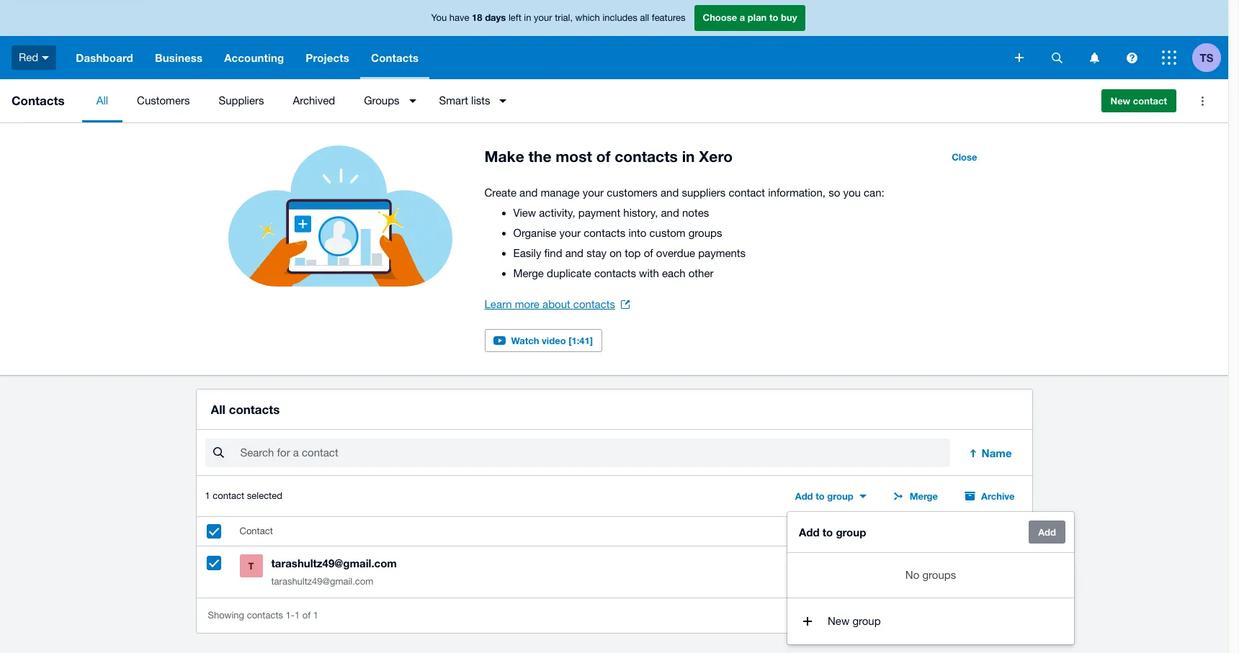 Task type: describe. For each thing, give the bounding box(es) containing it.
with
[[639, 267, 659, 280]]

each
[[662, 267, 686, 280]]

you have 18 days left in your trial, which includes all features
[[431, 12, 685, 23]]

dashboard link
[[65, 36, 144, 79]]

0 vertical spatial of
[[596, 148, 611, 166]]

history,
[[623, 207, 658, 219]]

tarashultz49@gmail.com tarashultz49@gmail.com
[[271, 557, 397, 587]]

information,
[[768, 187, 826, 199]]

new group button
[[787, 607, 1074, 636]]

you
[[843, 187, 861, 199]]

top
[[625, 247, 641, 259]]

1-
[[286, 610, 295, 621]]

watch video [1:41]
[[511, 335, 593, 347]]

18
[[472, 12, 482, 23]]

1 contact selected
[[205, 491, 282, 502]]

1 vertical spatial contact
[[729, 187, 765, 199]]

ts button
[[1192, 36, 1228, 79]]

archive button
[[955, 485, 1023, 508]]

customers
[[607, 187, 658, 199]]

your inside you have 18 days left in your trial, which includes all features
[[534, 12, 552, 23]]

contacts button
[[360, 36, 430, 79]]

learn more about contacts link
[[484, 295, 630, 315]]

archive
[[981, 491, 1015, 502]]

organise
[[513, 227, 556, 239]]

in for left
[[524, 12, 531, 23]]

Search for a contact field
[[239, 440, 950, 467]]

business
[[155, 51, 203, 64]]

[1:41]
[[569, 335, 593, 347]]

add to group button
[[787, 485, 875, 508]]

to inside banner
[[769, 12, 778, 23]]

menu containing all
[[82, 79, 1090, 122]]

actions menu image
[[1188, 86, 1217, 115]]

group inside button
[[853, 615, 881, 628]]

into
[[628, 227, 646, 239]]

notes
[[682, 207, 709, 219]]

groups button
[[349, 79, 425, 122]]

2 horizontal spatial your
[[583, 187, 604, 199]]

all for all contacts
[[211, 402, 225, 417]]

to inside popup button
[[816, 491, 825, 502]]

all button
[[82, 79, 123, 122]]

red button
[[0, 36, 65, 79]]

add to group inside popup button
[[795, 491, 853, 502]]

most
[[556, 148, 592, 166]]

to inside group
[[823, 526, 833, 539]]

new for new group
[[828, 615, 850, 628]]

new for new contact
[[1111, 95, 1130, 107]]

you owe
[[803, 526, 838, 537]]

1 vertical spatial of
[[644, 247, 653, 259]]

have
[[449, 12, 469, 23]]

features
[[652, 12, 685, 23]]

easily find and stay on top of overdue payments
[[513, 247, 746, 259]]

new group
[[828, 615, 881, 628]]

watch video [1:41] button
[[484, 329, 602, 352]]

the
[[528, 148, 551, 166]]

name
[[982, 447, 1012, 460]]

can:
[[864, 187, 884, 199]]

1 horizontal spatial 1
[[295, 610, 300, 621]]

find
[[544, 247, 562, 259]]

smart lists button
[[425, 79, 515, 122]]

view activity, payment history, and notes
[[513, 207, 709, 219]]

all
[[640, 12, 649, 23]]

other
[[689, 267, 714, 280]]

choose
[[703, 12, 737, 23]]

custom
[[649, 227, 686, 239]]

about
[[543, 298, 570, 310]]

dashboard
[[76, 51, 133, 64]]

showing contacts 1-1 of 1
[[208, 610, 318, 621]]

0 horizontal spatial 1
[[205, 491, 210, 502]]

video
[[542, 335, 566, 347]]

add inside add to group popup button
[[795, 491, 813, 502]]

2 horizontal spatial 1
[[313, 610, 318, 621]]

accounting button
[[213, 36, 295, 79]]

a
[[740, 12, 745, 23]]

smart lists
[[439, 94, 490, 107]]

accounting
[[224, 51, 284, 64]]

merge duplicate contacts with each other
[[513, 267, 714, 280]]

business button
[[144, 36, 213, 79]]

1 vertical spatial group
[[836, 526, 866, 539]]

left
[[509, 12, 521, 23]]

easily
[[513, 247, 541, 259]]

0 vertical spatial groups
[[689, 227, 722, 239]]

archived
[[293, 94, 335, 107]]

make the most of contacts in xero
[[484, 148, 733, 166]]

add button
[[1029, 521, 1065, 544]]

2 vertical spatial your
[[559, 227, 581, 239]]

selected
[[247, 491, 282, 502]]



Task type: locate. For each thing, give the bounding box(es) containing it.
1 vertical spatial groups
[[922, 569, 956, 582]]

0 vertical spatial contact
[[1133, 95, 1167, 107]]

projects
[[306, 51, 349, 64]]

merge inside button
[[910, 491, 938, 502]]

projects button
[[295, 36, 360, 79]]

of right the most
[[596, 148, 611, 166]]

merge for merge duplicate contacts with each other
[[513, 267, 544, 280]]

organise your contacts into custom groups
[[513, 227, 722, 239]]

0 horizontal spatial groups
[[689, 227, 722, 239]]

archived button
[[278, 79, 349, 122]]

close
[[952, 151, 977, 163]]

activity,
[[539, 207, 575, 219]]

1 horizontal spatial groups
[[922, 569, 956, 582]]

which
[[575, 12, 600, 23]]

1 vertical spatial new
[[828, 615, 850, 628]]

tarashultz49@gmail.com inside tarashultz49@gmail.com tarashultz49@gmail.com
[[271, 576, 373, 587]]

contact
[[240, 526, 273, 537]]

1 vertical spatial in
[[682, 148, 695, 166]]

add to group inside group
[[799, 526, 866, 539]]

duplicate
[[547, 267, 591, 280]]

learn more about contacts
[[484, 298, 615, 310]]

your down activity, at left
[[559, 227, 581, 239]]

and left 'suppliers'
[[661, 187, 679, 199]]

trial,
[[555, 12, 573, 23]]

new inside button
[[1111, 95, 1130, 107]]

1 vertical spatial merge
[[910, 491, 938, 502]]

t
[[248, 561, 254, 572]]

close button
[[943, 146, 986, 169]]

0 vertical spatial your
[[534, 12, 552, 23]]

0 horizontal spatial merge
[[513, 267, 544, 280]]

0 vertical spatial to
[[769, 12, 778, 23]]

all contacts
[[211, 402, 280, 417]]

all
[[96, 94, 108, 107], [211, 402, 225, 417]]

contact for 1 contact selected
[[213, 491, 244, 502]]

svg image inside red popup button
[[42, 56, 49, 60]]

1 horizontal spatial contacts
[[371, 51, 419, 64]]

and up duplicate
[[565, 247, 584, 259]]

suppliers
[[219, 94, 264, 107]]

0 horizontal spatial your
[[534, 12, 552, 23]]

0 vertical spatial group
[[827, 491, 853, 502]]

all inside all button
[[96, 94, 108, 107]]

smart
[[439, 94, 468, 107]]

merge
[[513, 267, 544, 280], [910, 491, 938, 502]]

groups right no
[[922, 569, 956, 582]]

buy
[[781, 12, 797, 23]]

payment
[[578, 207, 620, 219]]

1 left the selected
[[205, 491, 210, 502]]

1 down tarashultz49@gmail.com tarashultz49@gmail.com on the bottom left of the page
[[295, 610, 300, 621]]

lists
[[471, 94, 490, 107]]

1 tarashultz49@gmail.com from the top
[[271, 557, 397, 570]]

merge button
[[884, 485, 947, 508]]

you
[[431, 12, 447, 23], [803, 526, 818, 537]]

1 vertical spatial tarashultz49@gmail.com
[[271, 576, 373, 587]]

1 vertical spatial your
[[583, 187, 604, 199]]

contacts
[[371, 51, 419, 64], [12, 93, 65, 108]]

owe
[[821, 526, 838, 537]]

0 vertical spatial new
[[1111, 95, 1130, 107]]

svg image
[[1126, 52, 1137, 63]]

customers button
[[123, 79, 204, 122]]

view
[[513, 207, 536, 219]]

make
[[484, 148, 524, 166]]

payments
[[698, 247, 746, 259]]

1 vertical spatial to
[[816, 491, 825, 502]]

add inside add button
[[1038, 527, 1056, 538]]

2 vertical spatial group
[[853, 615, 881, 628]]

in
[[524, 12, 531, 23], [682, 148, 695, 166]]

1 vertical spatial all
[[211, 402, 225, 417]]

2 horizontal spatial contact
[[1133, 95, 1167, 107]]

1 horizontal spatial all
[[211, 402, 225, 417]]

groups
[[364, 94, 400, 107]]

merge for merge
[[910, 491, 938, 502]]

of
[[596, 148, 611, 166], [644, 247, 653, 259], [302, 610, 311, 621]]

no groups
[[905, 569, 956, 582]]

overdue
[[656, 247, 695, 259]]

1 vertical spatial you
[[803, 526, 818, 537]]

your left trial,
[[534, 12, 552, 23]]

you left have
[[431, 12, 447, 23]]

you inside you have 18 days left in your trial, which includes all features
[[431, 12, 447, 23]]

1
[[205, 491, 210, 502], [295, 610, 300, 621], [313, 610, 318, 621]]

2 tarashultz49@gmail.com from the top
[[271, 576, 373, 587]]

new inside button
[[828, 615, 850, 628]]

0 vertical spatial you
[[431, 12, 447, 23]]

1 horizontal spatial merge
[[910, 491, 938, 502]]

contacts inside dropdown button
[[371, 51, 419, 64]]

suppliers
[[682, 187, 726, 199]]

1 vertical spatial add to group
[[799, 526, 866, 539]]

red
[[19, 51, 38, 63]]

groups inside add to group group
[[922, 569, 956, 582]]

in left xero
[[682, 148, 695, 166]]

1 horizontal spatial in
[[682, 148, 695, 166]]

0 vertical spatial add to group
[[795, 491, 853, 502]]

all for all
[[96, 94, 108, 107]]

contacts up the groups button
[[371, 51, 419, 64]]

1 horizontal spatial you
[[803, 526, 818, 537]]

1 horizontal spatial contact
[[729, 187, 765, 199]]

0 horizontal spatial you
[[431, 12, 447, 23]]

banner
[[0, 0, 1228, 79]]

days
[[485, 12, 506, 23]]

new contact
[[1111, 95, 1167, 107]]

of right the 1-
[[302, 610, 311, 621]]

merge left archive button
[[910, 491, 938, 502]]

of right top
[[644, 247, 653, 259]]

watch
[[511, 335, 539, 347]]

plan
[[748, 12, 767, 23]]

to
[[769, 12, 778, 23], [816, 491, 825, 502], [823, 526, 833, 539]]

0 horizontal spatial contact
[[213, 491, 244, 502]]

add to group
[[795, 491, 853, 502], [799, 526, 866, 539]]

group inside popup button
[[827, 491, 853, 502]]

in for contacts
[[682, 148, 695, 166]]

to up you owe
[[816, 491, 825, 502]]

contact for new contact
[[1133, 95, 1167, 107]]

your up payment
[[583, 187, 604, 199]]

0 vertical spatial in
[[524, 12, 531, 23]]

you for you owe
[[803, 526, 818, 537]]

0 horizontal spatial all
[[96, 94, 108, 107]]

no
[[905, 569, 919, 582]]

0 horizontal spatial new
[[828, 615, 850, 628]]

on
[[610, 247, 622, 259]]

suppliers button
[[204, 79, 278, 122]]

0 horizontal spatial contacts
[[12, 93, 65, 108]]

1 right the 1-
[[313, 610, 318, 621]]

and
[[519, 187, 538, 199], [661, 187, 679, 199], [661, 207, 679, 219], [565, 247, 584, 259]]

menu
[[82, 79, 1090, 122]]

1 horizontal spatial your
[[559, 227, 581, 239]]

to down add to group popup button
[[823, 526, 833, 539]]

new
[[1111, 95, 1130, 107], [828, 615, 850, 628]]

banner containing ts
[[0, 0, 1228, 79]]

create and manage your customers and suppliers contact information, so you can:
[[484, 187, 884, 199]]

groups down notes at top right
[[689, 227, 722, 239]]

0 horizontal spatial in
[[524, 12, 531, 23]]

and up custom at the right top of the page
[[661, 207, 679, 219]]

contact down svg icon
[[1133, 95, 1167, 107]]

0 vertical spatial tarashultz49@gmail.com
[[271, 557, 397, 570]]

ts
[[1200, 51, 1213, 64]]

2 vertical spatial of
[[302, 610, 311, 621]]

group
[[827, 491, 853, 502], [836, 526, 866, 539], [853, 615, 881, 628]]

contact right 'suppliers'
[[729, 187, 765, 199]]

learn
[[484, 298, 512, 310]]

contact left the selected
[[213, 491, 244, 502]]

so
[[829, 187, 840, 199]]

0 vertical spatial contacts
[[371, 51, 419, 64]]

contact inside button
[[1133, 95, 1167, 107]]

1 vertical spatial contacts
[[12, 93, 65, 108]]

manage
[[541, 187, 580, 199]]

tarashultz49@gmail.com
[[271, 557, 397, 570], [271, 576, 373, 587]]

and up view
[[519, 187, 538, 199]]

2 horizontal spatial of
[[644, 247, 653, 259]]

0 vertical spatial merge
[[513, 267, 544, 280]]

you for you have 18 days left in your trial, which includes all features
[[431, 12, 447, 23]]

more
[[515, 298, 540, 310]]

you left owe
[[803, 526, 818, 537]]

2 vertical spatial contact
[[213, 491, 244, 502]]

1 horizontal spatial new
[[1111, 95, 1130, 107]]

to left the buy
[[769, 12, 778, 23]]

add to group down add to group popup button
[[799, 526, 866, 539]]

your
[[534, 12, 552, 23], [583, 187, 604, 199], [559, 227, 581, 239]]

groups
[[689, 227, 722, 239], [922, 569, 956, 582]]

includes
[[603, 12, 637, 23]]

in right left
[[524, 12, 531, 23]]

add to group group
[[787, 512, 1074, 645]]

0 vertical spatial all
[[96, 94, 108, 107]]

you inside contact list table element
[[803, 526, 818, 537]]

add
[[795, 491, 813, 502], [799, 526, 820, 539], [1038, 527, 1056, 538]]

customers
[[137, 94, 190, 107]]

0 horizontal spatial of
[[302, 610, 311, 621]]

xero
[[699, 148, 733, 166]]

merge down easily
[[513, 267, 544, 280]]

svg image
[[1162, 50, 1176, 65], [1051, 52, 1062, 63], [1090, 52, 1099, 63], [1015, 53, 1024, 62], [42, 56, 49, 60]]

stay
[[587, 247, 607, 259]]

choose a plan to buy
[[703, 12, 797, 23]]

1 horizontal spatial of
[[596, 148, 611, 166]]

contact list table element
[[196, 517, 1032, 598]]

create
[[484, 187, 516, 199]]

2 vertical spatial to
[[823, 526, 833, 539]]

in inside you have 18 days left in your trial, which includes all features
[[524, 12, 531, 23]]

add to group up you owe
[[795, 491, 853, 502]]

contacts down red popup button
[[12, 93, 65, 108]]



Task type: vqa. For each thing, say whether or not it's contained in the screenshot.
on
yes



